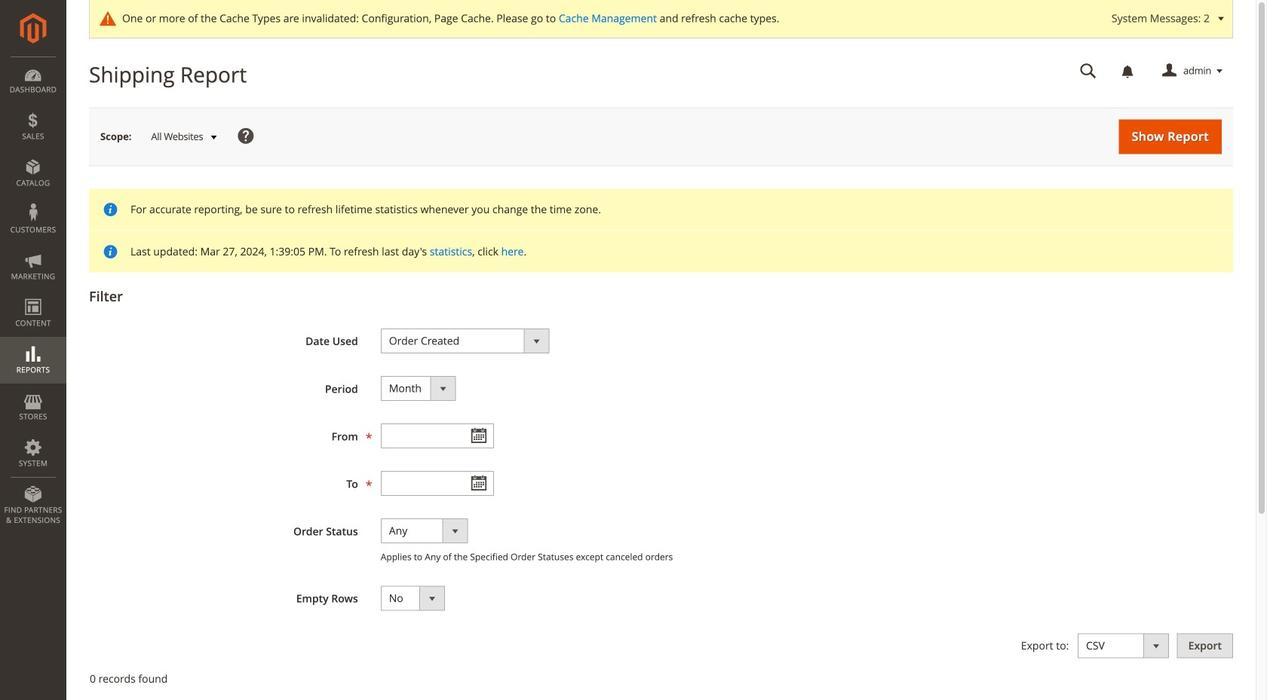 Task type: vqa. For each thing, say whether or not it's contained in the screenshot.
tab list
no



Task type: locate. For each thing, give the bounding box(es) containing it.
None text field
[[1069, 58, 1107, 84], [381, 471, 494, 496], [1069, 58, 1107, 84], [381, 471, 494, 496]]

magento admin panel image
[[20, 13, 46, 44]]

menu bar
[[0, 57, 66, 533]]

None text field
[[381, 424, 494, 449]]



